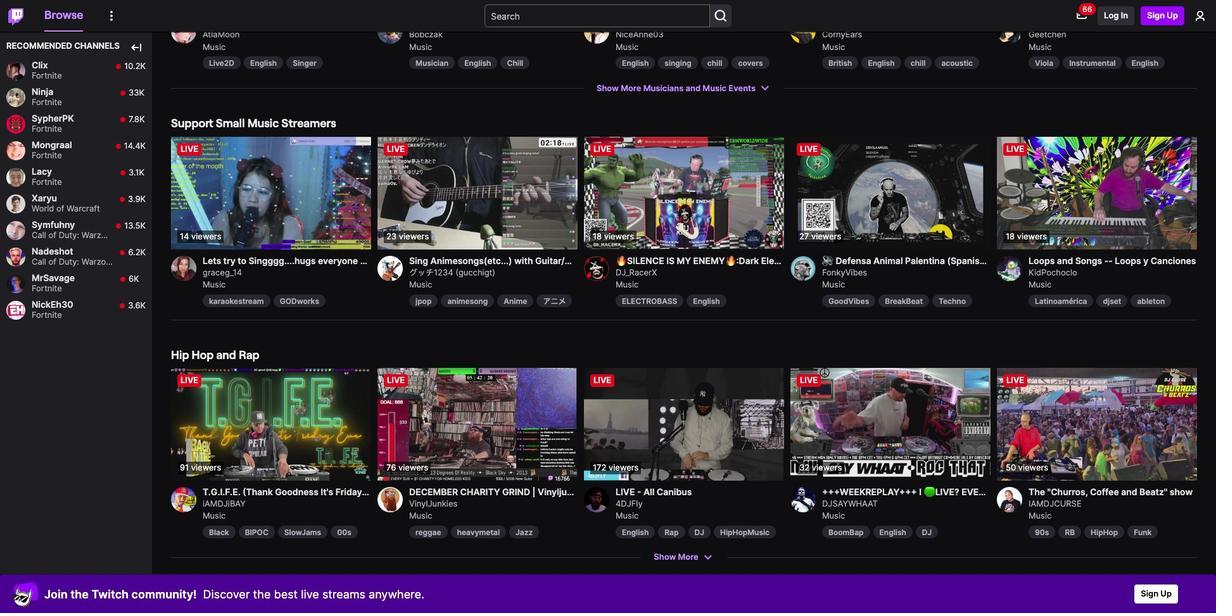 Task type: vqa. For each thing, say whether or not it's contained in the screenshot.
"Ninja" ICON in the CHANNELS element
no



Task type: describe. For each thing, give the bounding box(es) containing it.
music right small
[[248, 116, 279, 130]]

english for english link underneath geetchen link on the right top of the page
[[1132, 59, 1159, 68]]

singing link
[[659, 57, 698, 69]]

3.6k
[[128, 301, 146, 311]]

more for show more
[[678, 552, 699, 562]]

xaryu image
[[6, 194, 25, 213]]

latinoamérica
[[1035, 296, 1088, 306]]

support small music streamers
[[171, 116, 336, 130]]

sypherpk fortnite
[[32, 113, 74, 134]]

warzone for nadeshot
[[82, 257, 116, 267]]

channels
[[74, 41, 120, 51]]

live stream preview image for december charity grind | vinyljunkies broadcast 1341 !charity
[[378, 368, 578, 481]]

lets try to singggg....hugs everyone #eggnation #thankyou #roadto1year graceg_14 music
[[203, 255, 524, 290]]

symfuhny image
[[6, 221, 25, 240]]

vinyljunkies image
[[378, 487, 403, 513]]

live
[[301, 588, 319, 601]]

1 loops from the left
[[1029, 255, 1055, 266]]

ableton link
[[1131, 294, 1172, 307]]

グッチ1234 image
[[378, 256, 403, 281]]

music link for december charity grind | vinyljunkies broadcast 1341 !charity
[[409, 511, 432, 521]]

hiphopmusic
[[720, 528, 770, 537]]

niceanne03 music
[[616, 29, 664, 52]]

black link
[[203, 526, 236, 538]]

singggg....hugs
[[249, 255, 316, 266]]

sypherpk image
[[6, 114, 25, 133]]

coffee
[[1091, 487, 1120, 497]]

t.g.i.f.e.
[[203, 487, 240, 497]]

live stream preview image for 🔊 defensa animal palentina (spanischer tierschutz <3)🔊 charity raid train
[[791, 137, 991, 250]]

singing
[[665, 59, 692, 68]]

dj for 4djfly
[[695, 528, 705, 537]]

of for nadeshot
[[49, 257, 56, 267]]

fortnite for lacy
[[32, 177, 62, 187]]

english link down 4djfly
[[616, 526, 655, 538]]

covers link
[[732, 57, 770, 69]]

english link right the british link at top right
[[862, 57, 902, 69]]

anywhere.
[[369, 588, 425, 601]]

call for symfuhny
[[32, 230, 46, 240]]

show for show more
[[654, 552, 676, 562]]

music inside "element"
[[703, 83, 727, 93]]

to
[[238, 255, 247, 266]]

guitar/アニソンなどの弾き語り[2023/12/7
[[535, 255, 710, 266]]

heavymetal
[[457, 528, 500, 537]]

music link for lets try to singggg....hugs everyone #eggnation #thankyou #roadto1year
[[203, 279, 226, 290]]

boombap
[[829, 528, 864, 537]]

fortnite for nickeh30
[[32, 310, 62, 320]]

music link for cornyears
[[823, 42, 845, 52]]

0 vertical spatial sign up button
[[1141, 6, 1185, 25]]

#thankyou
[[414, 255, 460, 266]]

recommended channels group
[[0, 32, 152, 324]]

sing
[[409, 255, 428, 266]]

goodvibes link
[[823, 294, 876, 307]]

fortnite for sypherpk
[[32, 124, 62, 134]]

mongraal image
[[6, 141, 25, 160]]

🔊 defensa animal palentina (spanischer tierschutz <3)🔊 charity raid train fonkyvibes music
[[823, 255, 1155, 290]]

in
[[1121, 10, 1129, 20]]

music link down the dj_racerx
[[616, 279, 639, 290]]

breakbeat
[[885, 296, 923, 306]]

acoustic
[[942, 59, 973, 68]]

techno
[[939, 296, 966, 306]]

jazz link
[[510, 526, 539, 538]]

4djfly image
[[584, 487, 610, 513]]

of for symfuhny
[[49, 230, 56, 240]]

djset link
[[1097, 294, 1128, 307]]

dj link for djsaywhaat
[[916, 526, 939, 538]]

アニメ link
[[537, 294, 572, 307]]

🔊
[[823, 255, 834, 266]]

the "churros, coffee and beatz" show iamdjcurse music
[[1029, 487, 1193, 521]]

dj_racerx link
[[616, 256, 785, 279]]

techno link
[[933, 294, 973, 307]]

english for english link under bobczak link
[[465, 59, 491, 68]]

animal
[[874, 255, 903, 266]]

- left raid
[[1105, 255, 1109, 266]]

iamdjcurse image
[[997, 487, 1023, 513]]

6.2k
[[128, 247, 146, 258]]

90s link
[[1029, 526, 1056, 538]]

1 horizontal spatial rap
[[665, 528, 679, 537]]

english link down bobczak link
[[458, 57, 498, 69]]

all
[[644, 487, 655, 497]]

music link for niceanne03
[[616, 42, 639, 52]]

jazz
[[516, 528, 533, 537]]

instrumental link
[[1063, 57, 1123, 69]]

nickeh30 fortnite
[[32, 299, 73, 320]]

nickeh30 image
[[6, 301, 25, 320]]

ninja image
[[6, 88, 25, 107]]

music down the dj_racerx
[[616, 279, 639, 290]]

it's
[[321, 487, 333, 497]]

mrsavage
[[32, 273, 75, 284]]

community!
[[132, 588, 197, 601]]

dj link for 4djfly
[[689, 526, 711, 538]]

iamdjibay image
[[171, 487, 196, 513]]

dj for djsaywhaat
[[923, 528, 932, 537]]

music inside loops and songs -- loops y canciones kidpochoclo music
[[1029, 279, 1052, 290]]

!charity
[[660, 487, 693, 497]]

0 vertical spatial up
[[1167, 10, 1179, 20]]

slowjams link
[[278, 526, 328, 538]]

dj_racerx
[[616, 267, 657, 277]]

mrsavage fortnite
[[32, 273, 75, 294]]

show more musicians and music events element
[[597, 82, 756, 95]]

- right songs
[[1109, 255, 1113, 266]]

hip
[[171, 348, 189, 362]]

december charity grind | vinyljunkies broadcast 1341 !charity vinyljunkies music
[[409, 487, 693, 521]]

music link for t.g.i.f.e. (thank goodness it's friday) w djibay
[[203, 511, 226, 521]]

jpop link
[[409, 294, 438, 307]]

djsaywhaat image
[[791, 487, 816, 513]]

clix image
[[6, 61, 25, 80]]

british link
[[823, 57, 859, 69]]

nadeshot image
[[6, 248, 25, 267]]

defensa
[[836, 255, 872, 266]]

goodvibes
[[829, 296, 870, 306]]

discover
[[203, 588, 250, 601]]

electrobass
[[622, 296, 678, 306]]

3.1k
[[129, 168, 144, 178]]

funk link
[[1128, 526, 1159, 538]]

hiphop link
[[1085, 526, 1125, 538]]

hop
[[192, 348, 214, 362]]

live stream preview image for sing animesongs(etc...) with guitar/アニソンなどの弾き語り[2023/12/7
[[378, 137, 578, 250]]

duty: for nadeshot
[[59, 257, 79, 267]]

6k
[[129, 274, 139, 284]]

try
[[223, 255, 236, 266]]

bobczak
[[409, 29, 443, 40]]

00s
[[337, 528, 352, 537]]

live2d link
[[203, 57, 241, 69]]

bipoc
[[245, 528, 269, 537]]

english for english link below dj_racerx link
[[693, 296, 720, 306]]

browse
[[44, 8, 83, 22]]

english link down geetchen link on the right top of the page
[[1126, 57, 1165, 69]]

music link for geetchen
[[1029, 42, 1052, 52]]

bobczak music
[[409, 29, 443, 52]]

support
[[171, 116, 213, 130]]

vinyljunkies
[[409, 499, 458, 509]]

1341
[[638, 487, 658, 497]]

chill link
[[501, 57, 530, 69]]

kidpochoclo image
[[997, 256, 1023, 281]]

djibay
[[378, 487, 406, 497]]

live stream preview image for the "churros, coffee and beatz" show
[[997, 368, 1198, 481]]

00s link
[[331, 526, 358, 538]]

rap link
[[659, 526, 685, 538]]

fortnite for ninja
[[32, 97, 62, 107]]

djset
[[1104, 296, 1122, 306]]



Task type: locate. For each thing, give the bounding box(es) containing it.
more for show more musicians and music events
[[621, 83, 642, 93]]

0 vertical spatial duty:
[[59, 230, 79, 240]]

6 fortnite from the top
[[32, 283, 62, 294]]

fortnite up nickeh30
[[32, 283, 62, 294]]

and up kidpochoclo
[[1058, 255, 1074, 266]]

show down rap link
[[654, 552, 676, 562]]

1 vertical spatial up
[[1161, 589, 1172, 599]]

music up boombap link
[[823, 511, 845, 521]]

dj down djsaywhaat link
[[923, 528, 932, 537]]

beatz"
[[1140, 487, 1168, 497]]

and down singing
[[686, 83, 701, 93]]

world
[[32, 204, 54, 214]]

english for english link under niceanne03 music
[[622, 59, 649, 68]]

train
[[1133, 255, 1155, 266]]

fortnite for clix
[[32, 70, 62, 81]]

music down bobczak
[[409, 42, 432, 52]]

loops up kidpochoclo
[[1029, 255, 1055, 266]]

animesong link
[[441, 294, 495, 307]]

music inside 'geetchen music'
[[1029, 42, 1052, 52]]

music link for the "churros, coffee and beatz" show
[[1029, 511, 1052, 521]]

duty: up nadeshot call of duty: warzone
[[59, 230, 79, 240]]

call up nadeshot
[[32, 230, 46, 240]]

ninja
[[32, 86, 53, 97]]

music link for live - all canibus
[[616, 511, 639, 521]]

0 vertical spatial rap
[[239, 348, 260, 362]]

0 horizontal spatial chill
[[708, 59, 723, 68]]

symfuhny call of duty: warzone
[[32, 220, 116, 240]]

1 horizontal spatial show
[[654, 552, 676, 562]]

mongraal
[[32, 140, 72, 150]]

0 vertical spatial more
[[621, 83, 642, 93]]

call for nadeshot
[[32, 257, 46, 267]]

1 vertical spatial sign up
[[1141, 589, 1172, 599]]

chill link for cornyears music
[[905, 57, 932, 69]]

live stream preview image for loops and songs -- loops y canciones
[[997, 137, 1198, 250]]

fortnite inside sypherpk fortnite
[[32, 124, 62, 134]]

2 call from the top
[[32, 257, 46, 267]]

7 fortnite from the top
[[32, 310, 62, 320]]

of inside nadeshot call of duty: warzone
[[49, 257, 56, 267]]

acoustic link
[[936, 57, 980, 69]]

dj link down djsaywhaat link
[[916, 526, 939, 538]]

music inside sing animesongs(etc...) with guitar/アニソンなどの弾き語り[2023/12/7 グッチ1234 (gucchigt) music
[[409, 279, 432, 290]]

fonkyvibes
[[823, 267, 868, 277]]

dj link right rap link
[[689, 526, 711, 538]]

of inside xaryu world of warcraft
[[56, 204, 64, 214]]

music link down "グッチ1234"
[[409, 279, 432, 290]]

1 horizontal spatial dj link
[[916, 526, 939, 538]]

chill down cornyears link
[[911, 59, 926, 68]]

music inside t.g.i.f.e. (thank goodness it's friday) w djibay iamdjibay music
[[203, 511, 226, 521]]

loops left y
[[1115, 255, 1142, 266]]

fortnite up mongraal
[[32, 124, 62, 134]]

xaryu
[[32, 193, 57, 204]]

and right hop
[[216, 348, 236, 362]]

90s
[[1035, 528, 1050, 537]]

fonkyvibes image
[[791, 256, 816, 281]]

english for english link underneath 4djfly
[[622, 528, 649, 537]]

of right world
[[56, 204, 64, 214]]

music link for sing animesongs(etc...) with guitar/アニソンなどの弾き語り[2023/12/7
[[409, 279, 432, 290]]

english link down atlamoon "link"
[[244, 57, 283, 69]]

electrobass link
[[616, 294, 684, 307]]

musicians
[[644, 83, 684, 93]]

ninja fortnite
[[32, 86, 62, 107]]

1 vertical spatial of
[[49, 230, 56, 240]]

5 fortnite from the top
[[32, 177, 62, 187]]

music link up boombap link
[[823, 511, 845, 521]]

|
[[533, 487, 536, 497]]

music link down bobczak
[[409, 42, 432, 52]]

english link down djsaywhaat link
[[874, 526, 913, 538]]

and inside the "churros, coffee and beatz" show iamdjcurse music
[[1122, 487, 1138, 497]]

2 the from the left
[[253, 588, 271, 601]]

sign up right in
[[1148, 10, 1179, 20]]

warcraft
[[67, 204, 100, 214]]

3 fortnite from the top
[[32, 124, 62, 134]]

december
[[409, 487, 458, 497]]

warzone inside "symfuhny call of duty: warzone"
[[82, 230, 116, 240]]

warzone down warcraft
[[82, 230, 116, 240]]

duty: inside nadeshot call of duty: warzone
[[59, 257, 79, 267]]

0 horizontal spatial rap
[[239, 348, 260, 362]]

music inside atlamoon music
[[203, 42, 226, 52]]

0 vertical spatial warzone
[[82, 230, 116, 240]]

music link down niceanne03
[[616, 42, 639, 52]]

music down niceanne03
[[616, 42, 639, 52]]

lacy image
[[6, 168, 25, 187]]

0 vertical spatial sign
[[1148, 10, 1165, 20]]

godworks link
[[274, 294, 326, 307]]

music down iamdjibay
[[203, 511, 226, 521]]

bipoc link
[[239, 526, 275, 538]]

chill
[[708, 59, 723, 68], [911, 59, 926, 68]]

viola
[[1035, 59, 1054, 68]]

more inside "element"
[[621, 83, 642, 93]]

charity
[[1079, 255, 1110, 266]]

music inside 🔊 defensa animal palentina (spanischer tierschutz <3)🔊 charity raid train fonkyvibes music
[[823, 279, 845, 290]]

recommended channels
[[6, 41, 120, 51]]

english down atlamoon "link"
[[250, 59, 277, 68]]

music link for bobczak
[[409, 42, 432, 52]]

small
[[216, 116, 245, 130]]

show inside "element"
[[597, 83, 619, 93]]

karaokestream
[[209, 296, 264, 306]]

fortnite inside "mrsavage fortnite"
[[32, 283, 62, 294]]

1 dj link from the left
[[689, 526, 711, 538]]

english down niceanne03 music
[[622, 59, 649, 68]]

0 vertical spatial call
[[32, 230, 46, 240]]

- left 'all'
[[637, 487, 642, 497]]

music link for atlamoon
[[203, 42, 226, 52]]

chill left covers
[[708, 59, 723, 68]]

the right join
[[70, 588, 89, 601]]

english for english link below atlamoon "link"
[[250, 59, 277, 68]]

charity
[[460, 487, 500, 497]]

fortnite inside mongraal fortnite
[[32, 150, 62, 160]]

show more element
[[654, 551, 699, 564]]

0 horizontal spatial dj link
[[689, 526, 711, 538]]

log in button
[[1098, 6, 1135, 25]]

singer link
[[287, 57, 323, 69]]

1 vertical spatial sign
[[1141, 589, 1159, 599]]

chill link left covers link
[[701, 57, 729, 69]]

english right british
[[868, 59, 895, 68]]

reggae link
[[409, 526, 448, 538]]

Search Input search field
[[485, 4, 710, 27]]

english down dj_racerx link
[[693, 296, 720, 306]]

symfuhny
[[32, 220, 75, 230]]

music link down the cornyears
[[823, 42, 845, 52]]

music inside live - all canibus 4djfly music
[[616, 511, 639, 521]]

call inside "symfuhny call of duty: warzone"
[[32, 230, 46, 240]]

music link down iamdjibay
[[203, 511, 226, 521]]

music down "グッチ1234"
[[409, 279, 432, 290]]

graceg_14 image
[[171, 256, 196, 281]]

music inside lets try to singggg....hugs everyone #eggnation #thankyou #roadto1year graceg_14 music
[[203, 279, 226, 290]]

2 warzone from the top
[[82, 257, 116, 267]]

show
[[597, 83, 619, 93], [654, 552, 676, 562]]

0 vertical spatial show
[[597, 83, 619, 93]]

english link down dj_racerx link
[[687, 294, 727, 307]]

0 horizontal spatial loops
[[1029, 255, 1055, 266]]

sign down funk
[[1141, 589, 1159, 599]]

nadeshot
[[32, 246, 73, 257]]

music down the fonkyvibes
[[823, 279, 845, 290]]

streamers
[[282, 116, 336, 130]]

- inside live - all canibus 4djfly music
[[637, 487, 642, 497]]

music link down vinyljunkies
[[409, 511, 432, 521]]

english down geetchen link on the right top of the page
[[1132, 59, 1159, 68]]

0 horizontal spatial dj
[[695, 528, 705, 537]]

1 dj from the left
[[695, 528, 705, 537]]

english link down niceanne03 music
[[616, 57, 655, 69]]

music down geetchen
[[1029, 42, 1052, 52]]

geetchen music
[[1029, 29, 1067, 52]]

#eggnation
[[360, 255, 412, 266]]

and inside loops and songs -- loops y canciones kidpochoclo music
[[1058, 255, 1074, 266]]

1 vertical spatial show
[[654, 552, 676, 562]]

english for english link below djsaywhaat link
[[880, 528, 907, 537]]

1 horizontal spatial chill link
[[905, 57, 932, 69]]

show left musicians
[[597, 83, 619, 93]]

w
[[368, 487, 375, 497]]

1 the from the left
[[70, 588, 89, 601]]

english down bobczak link
[[465, 59, 491, 68]]

the left best
[[253, 588, 271, 601]]

4 fortnite from the top
[[32, 150, 62, 160]]

music link up 90s 'link' at the right
[[1029, 511, 1052, 521]]

3.9k
[[128, 194, 146, 204]]

show more
[[654, 552, 699, 562]]

chill
[[507, 59, 524, 68]]

0 horizontal spatial chill link
[[701, 57, 729, 69]]

kidpochoclo
[[1029, 267, 1078, 277]]

1 horizontal spatial dj
[[923, 528, 932, 537]]

of up nadeshot
[[49, 230, 56, 240]]

music down kidpochoclo
[[1029, 279, 1052, 290]]

1 vertical spatial more
[[678, 552, 699, 562]]

vinyljunkies
[[538, 487, 590, 497]]

2 loops from the left
[[1115, 255, 1142, 266]]

1 fortnite from the top
[[32, 70, 62, 81]]

chill for niceanne03 music
[[708, 59, 723, 68]]

call
[[32, 230, 46, 240], [32, 257, 46, 267]]

2 vertical spatial of
[[49, 257, 56, 267]]

1 vertical spatial call
[[32, 257, 46, 267]]

duty: for symfuhny
[[59, 230, 79, 240]]

2 fortnite from the top
[[32, 97, 62, 107]]

niceanne03
[[616, 29, 664, 40]]

rb
[[1065, 528, 1075, 537]]

instrumental
[[1070, 59, 1116, 68]]

rb link
[[1059, 526, 1082, 538]]

sign right in
[[1148, 10, 1165, 20]]

2 duty: from the top
[[59, 257, 79, 267]]

music link down kidpochoclo
[[1029, 279, 1052, 290]]

ableton
[[1138, 296, 1166, 306]]

music down the cornyears
[[823, 42, 845, 52]]

1 horizontal spatial loops
[[1115, 255, 1142, 266]]

fortnite up xaryu
[[32, 177, 62, 187]]

1 duty: from the top
[[59, 230, 79, 240]]

more left musicians
[[621, 83, 642, 93]]

1 vertical spatial duty:
[[59, 257, 79, 267]]

chill link for niceanne03 music
[[701, 57, 729, 69]]

fortnite for mrsavage
[[32, 283, 62, 294]]

iamdjibay
[[203, 499, 246, 509]]

of inside "symfuhny call of duty: warzone"
[[49, 230, 56, 240]]

music link for loops and songs -- loops y canciones
[[1029, 279, 1052, 290]]

songs
[[1076, 255, 1103, 266]]

fortnite up sypherpk
[[32, 97, 62, 107]]

2 chill link from the left
[[905, 57, 932, 69]]

1 chill from the left
[[708, 59, 723, 68]]

english down 4djfly
[[622, 528, 649, 537]]

covers
[[739, 59, 763, 68]]

1 warzone from the top
[[82, 230, 116, 240]]

warzone for symfuhny
[[82, 230, 116, 240]]

fortnite
[[32, 70, 62, 81], [32, 97, 62, 107], [32, 124, 62, 134], [32, 150, 62, 160], [32, 177, 62, 187], [32, 283, 62, 294], [32, 310, 62, 320]]

chill link down cornyears link
[[905, 57, 932, 69]]

fortnite right nickeh30 icon
[[32, 310, 62, 320]]

viola link
[[1029, 57, 1060, 69]]

0 horizontal spatial more
[[621, 83, 642, 93]]

music link down graceg_14
[[203, 279, 226, 290]]

fortnite for mongraal
[[32, 150, 62, 160]]

chill for cornyears music
[[911, 59, 926, 68]]

djsaywhaat
[[823, 499, 878, 509]]

lets
[[203, 255, 221, 266]]

0 horizontal spatial the
[[70, 588, 89, 601]]

call inside nadeshot call of duty: warzone
[[32, 257, 46, 267]]

boombap link
[[823, 526, 870, 538]]

music link down the fonkyvibes
[[823, 279, 845, 290]]

rap up show more
[[665, 528, 679, 537]]

breakbeat link
[[879, 294, 930, 307]]

0 vertical spatial of
[[56, 204, 64, 214]]

2 chill from the left
[[911, 59, 926, 68]]

call up mrsavage
[[32, 257, 46, 267]]

1 call from the top
[[32, 230, 46, 240]]

warzone inside nadeshot call of duty: warzone
[[82, 257, 116, 267]]

0 vertical spatial sign up
[[1148, 10, 1179, 20]]

duty: inside "symfuhny call of duty: warzone"
[[59, 230, 79, 240]]

mrsavage image
[[6, 274, 25, 293]]

niceanne03 link
[[616, 18, 785, 41]]

show
[[1170, 487, 1193, 497]]

music link for 🔊 defensa animal palentina (spanischer tierschutz <3)🔊 charity raid train
[[823, 279, 845, 290]]

more down rap link
[[678, 552, 699, 562]]

loops and songs -- loops y canciones kidpochoclo music
[[1029, 255, 1197, 290]]

rap right hop
[[239, 348, 260, 362]]

live stream preview image
[[171, 137, 371, 250], [378, 137, 578, 250], [584, 137, 785, 250], [791, 137, 991, 250], [997, 137, 1198, 250], [171, 368, 371, 481], [378, 368, 578, 481], [584, 368, 785, 481], [791, 368, 991, 481], [997, 368, 1198, 481]]

0 horizontal spatial show
[[597, 83, 619, 93]]

(thank
[[243, 487, 273, 497]]

and inside show more musicians and music events "element"
[[686, 83, 701, 93]]

more
[[621, 83, 642, 93], [678, 552, 699, 562]]

english for english link on the right of the british link at top right
[[868, 59, 895, 68]]

music down graceg_14
[[203, 279, 226, 290]]

live stream preview image for t.g.i.f.e. (thank goodness it's friday) w djibay
[[171, 368, 371, 481]]

music inside 'december charity grind | vinyljunkies broadcast 1341 !charity vinyljunkies music'
[[409, 511, 432, 521]]

tierschutz
[[1002, 255, 1048, 266]]

1 chill link from the left
[[701, 57, 729, 69]]

xaryu world of warcraft
[[32, 193, 100, 214]]

mongraal fortnite
[[32, 140, 72, 160]]

music left 'events' on the right top of the page
[[703, 83, 727, 93]]

1 vertical spatial warzone
[[82, 257, 116, 267]]

sign up down funk
[[1141, 589, 1172, 599]]

t.g.i.f.e. (thank goodness it's friday) w djibay iamdjibay music
[[203, 487, 406, 521]]

fortnite up the ninja
[[32, 70, 62, 81]]

warzone left 6.2k
[[82, 257, 116, 267]]

and
[[686, 83, 701, 93], [1058, 255, 1074, 266], [216, 348, 236, 362], [1122, 487, 1138, 497]]

1 horizontal spatial chill
[[911, 59, 926, 68]]

coolcat image
[[13, 582, 38, 607]]

geetchen link
[[1029, 18, 1198, 41]]

14.4k
[[124, 141, 146, 151]]

of for xaryu
[[56, 204, 64, 214]]

1 vertical spatial rap
[[665, 528, 679, 537]]

music link
[[203, 42, 226, 52], [409, 42, 432, 52], [616, 42, 639, 52], [823, 42, 845, 52], [1029, 42, 1052, 52], [203, 279, 226, 290], [409, 279, 432, 290], [616, 279, 639, 290], [823, 279, 845, 290], [1029, 279, 1052, 290], [203, 511, 226, 521], [409, 511, 432, 521], [616, 511, 639, 521], [823, 511, 845, 521], [1029, 511, 1052, 521]]

music link down atlamoon
[[203, 42, 226, 52]]

dj_racerx image
[[584, 256, 610, 281]]

live stream preview image for live - all canibus
[[584, 368, 785, 481]]

music link down 4djfly
[[616, 511, 639, 521]]

funk
[[1135, 528, 1152, 537]]

show for show more musicians and music events
[[597, 83, 619, 93]]

music link down geetchen
[[1029, 42, 1052, 52]]

music inside the "churros, coffee and beatz" show iamdjcurse music
[[1029, 511, 1052, 521]]

twitch
[[91, 588, 129, 601]]

1 horizontal spatial more
[[678, 552, 699, 562]]

2 dj from the left
[[923, 528, 932, 537]]

music inside bobczak music
[[409, 42, 432, 52]]

fortnite up lacy
[[32, 150, 62, 160]]

british
[[829, 59, 853, 68]]

live stream preview image for lets try to singggg....hugs everyone #eggnation #thankyou #roadto1year
[[171, 137, 371, 250]]

music inside cornyears music
[[823, 42, 845, 52]]

of up mrsavage
[[49, 257, 56, 267]]

1 horizontal spatial the
[[253, 588, 271, 601]]

grind
[[503, 487, 530, 497]]

geetchen
[[1029, 29, 1067, 40]]

music up 90s 'link' at the right
[[1029, 511, 1052, 521]]

music down 4djfly
[[616, 511, 639, 521]]

english down djsaywhaat link
[[880, 528, 907, 537]]

1 vertical spatial sign up button
[[1135, 585, 1179, 604]]

music down vinyljunkies
[[409, 511, 432, 521]]

music down atlamoon
[[203, 42, 226, 52]]

log in
[[1105, 10, 1129, 20]]

dj right rap link
[[695, 528, 705, 537]]

live2d
[[209, 59, 234, 68]]

singer
[[293, 59, 317, 68]]

fortnite inside nickeh30 fortnite
[[32, 310, 62, 320]]

raid
[[1112, 255, 1131, 266]]

musician
[[416, 59, 449, 68]]

and left beatz"
[[1122, 487, 1138, 497]]

2 dj link from the left
[[916, 526, 939, 538]]

music inside niceanne03 music
[[616, 42, 639, 52]]

animesongs(etc...)
[[431, 255, 512, 266]]

duty: up mrsavage
[[59, 257, 79, 267]]



